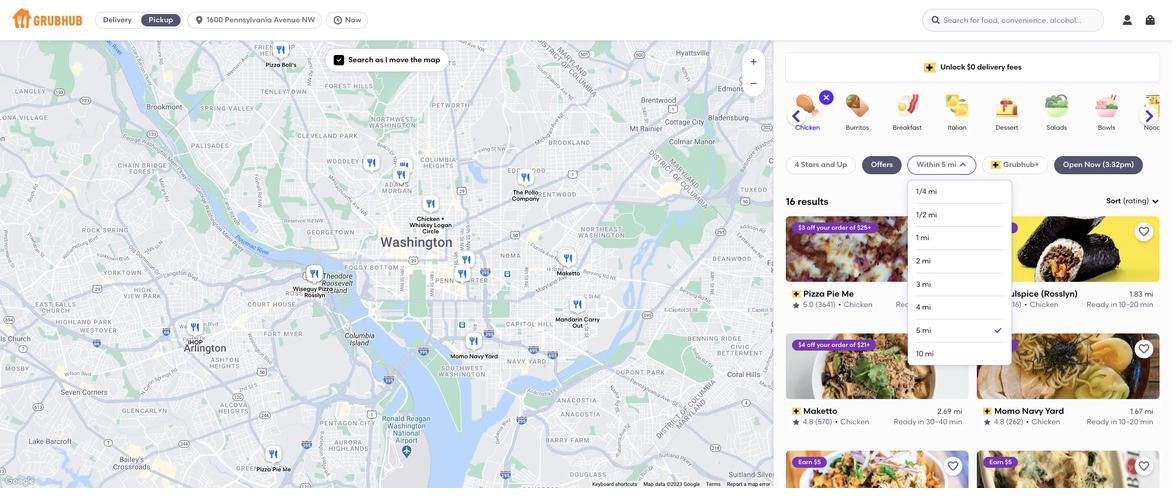 Task type: vqa. For each thing, say whether or not it's contained in the screenshot.


Task type: describe. For each thing, give the bounding box(es) containing it.
seoulspice (rosslyn) image
[[304, 264, 325, 286]]

circle
[[422, 228, 439, 235]]

unlock
[[941, 63, 966, 72]]

5 mi
[[916, 326, 931, 335]]

)
[[1147, 197, 1150, 206]]

1 mi
[[916, 234, 930, 242]]

pickup button
[[139, 12, 183, 29]]

noodles
[[1144, 124, 1169, 131]]

italian
[[948, 124, 967, 131]]

chicken right (3641)
[[844, 301, 873, 310]]

grubhub plus flag logo image for unlock $0 delivery fees
[[924, 63, 937, 72]]

pennsylvania
[[225, 16, 272, 24]]

jyoti indian cuisine image
[[391, 164, 412, 187]]

ready in 15–25 min
[[896, 301, 963, 310]]

1 horizontal spatial pizza pie me
[[804, 289, 854, 299]]

1 horizontal spatial 5
[[942, 161, 946, 169]]

(216)
[[1006, 301, 1022, 310]]

ready in 30–40 min
[[894, 418, 963, 427]]

mi for 2.69 mi
[[954, 408, 963, 416]]

2 $3 from the left
[[1005, 224, 1012, 231]]

breakfast
[[893, 124, 922, 131]]

1600 pennsylvania avenue nw
[[207, 16, 315, 24]]

open now (3:32pm)
[[1063, 161, 1135, 169]]

2 mi
[[916, 257, 931, 266]]

ready in 10–20 min for momo navy yard
[[1087, 418, 1154, 427]]

delivery
[[103, 16, 132, 24]]

ready for seoulspice (rosslyn)
[[1087, 301, 1109, 310]]

mi for 1.83 mi
[[1145, 290, 1154, 299]]

1 vertical spatial now
[[1085, 161, 1101, 169]]

chicken down seoulspice (rosslyn)
[[1030, 301, 1059, 310]]

save this restaurant button for maketto
[[944, 340, 963, 359]]

1 horizontal spatial yard
[[1045, 406, 1064, 416]]

4 for 4 stars and up
[[795, 161, 799, 169]]

logan
[[434, 222, 452, 229]]

mi for 1/4 mi
[[928, 187, 937, 196]]

mi for 4 mi
[[922, 303, 931, 312]]

• for maketto
[[835, 418, 838, 427]]

ready in 10–20 min for seoulspice (rosslyn)
[[1087, 301, 1154, 310]]

3 mi
[[916, 280, 931, 289]]

google
[[684, 482, 700, 488]]

report a map error
[[727, 482, 771, 488]]

(216) • chicken
[[1006, 301, 1059, 310]]

grubhub+
[[1004, 161, 1039, 169]]

carry
[[584, 317, 600, 323]]

save this restaurant image for momo navy yard
[[1138, 343, 1151, 355]]

sort ( rating )
[[1107, 197, 1150, 206]]

save this restaurant button for seoulspice (rosslyn)
[[1135, 223, 1154, 241]]

in for pizza pie me
[[920, 301, 927, 310]]

1.67 mi
[[1131, 408, 1154, 416]]

star icon image for pizza pie me
[[792, 301, 801, 310]]

• chicken for pizza pie me
[[839, 301, 873, 310]]

keyboard shortcuts button
[[592, 481, 637, 489]]

5.0 (3641)
[[803, 301, 836, 310]]

results
[[798, 196, 829, 207]]

plus icon image
[[749, 57, 759, 67]]

1.67
[[1131, 408, 1143, 416]]

15–25
[[928, 301, 948, 310]]

mi for 1.67 mi
[[1145, 408, 1154, 416]]

subscription pass image
[[983, 408, 993, 415]]

wiseguy pizza - rosslyn image
[[304, 264, 325, 286]]

• for pizza pie me
[[839, 301, 841, 310]]

(262)
[[1006, 418, 1024, 427]]

nw
[[302, 16, 315, 24]]

the pollo company image
[[516, 167, 536, 190]]

mandarin
[[556, 317, 583, 323]]

1600 pennsylvania avenue nw button
[[187, 12, 326, 29]]

data
[[655, 482, 665, 488]]

pizza pie me inside map region
[[256, 467, 291, 474]]

pizza boli's
[[266, 61, 297, 68]]

4.8 for momo navy yard
[[994, 418, 1005, 427]]

wiseguy pizza - rosslyn
[[293, 286, 337, 299]]

report a map error link
[[727, 482, 771, 488]]

pizza boli's image
[[271, 39, 291, 62]]

dessert image
[[989, 94, 1025, 117]]

order for pizza pie me
[[832, 224, 848, 231]]

$4
[[799, 341, 806, 349]]

map data ©2023 google
[[644, 482, 700, 488]]

terms link
[[706, 482, 721, 488]]

grubhub plus flag logo image for grubhub+
[[991, 161, 1001, 169]]

i
[[385, 56, 388, 64]]

salads
[[1047, 124, 1067, 131]]

maketto inside map region
[[557, 270, 580, 277]]

terms
[[706, 482, 721, 488]]

chicken + whiskey logan circle logo image
[[786, 451, 969, 489]]

the
[[513, 189, 523, 196]]

chicken inside chicken + whiskey logan circle
[[417, 216, 440, 223]]

2.69 mi
[[938, 408, 963, 416]]

1 horizontal spatial pie
[[827, 289, 840, 299]]

momo navy yard logo image
[[977, 334, 1160, 400]]

main navigation navigation
[[0, 0, 1172, 40]]

mi for 1/2 mi
[[929, 210, 937, 219]]

1/4
[[916, 187, 927, 196]]

noodles image
[[1139, 94, 1172, 117]]

svg image up unlock
[[931, 15, 941, 25]]

4 stars and up
[[795, 161, 847, 169]]

order for maketto
[[832, 341, 848, 349]]

salads image
[[1039, 94, 1075, 117]]

pie inside map region
[[272, 467, 281, 474]]

map region
[[0, 39, 818, 489]]

save this restaurant image for pizza boli's logo
[[1138, 460, 1151, 473]]

subscription pass image for seoulspice
[[983, 291, 993, 298]]

star icon image for momo navy yard
[[983, 419, 992, 427]]

4 for 4 mi
[[916, 303, 921, 312]]

none field containing sort
[[1107, 196, 1160, 207]]

avenue
[[274, 16, 300, 24]]

mi for 10 mi
[[925, 350, 934, 358]]

now button
[[326, 12, 372, 29]]

keyboard shortcuts
[[592, 482, 637, 488]]

save this restaurant image for maketto
[[947, 343, 960, 355]]

• chicken for maketto
[[835, 418, 870, 427]]

your for pizza pie me
[[817, 224, 830, 231]]

1 horizontal spatial me
[[842, 289, 854, 299]]

svg image inside 1600 pennsylvania avenue nw 'button'
[[194, 15, 205, 25]]

spice 6 modern indian image
[[456, 249, 477, 272]]

mi for 3 mi
[[922, 280, 931, 289]]

seoulspice image
[[452, 264, 473, 286]]

4.21 mi
[[939, 290, 963, 299]]

save this restaurant image for chicken + whiskey logan circle logo
[[947, 460, 960, 473]]

mi for 1 mi
[[921, 234, 930, 242]]

min for navy
[[1141, 418, 1154, 427]]

in for seoulspice (rosslyn)
[[1111, 301, 1117, 310]]

breakfast image
[[889, 94, 926, 117]]

Search for food, convenience, alcohol... search field
[[923, 9, 1104, 32]]

pollo
[[525, 189, 539, 196]]

10
[[916, 350, 924, 358]]

1/2
[[916, 210, 927, 219]]

company
[[512, 195, 540, 202]]

sort
[[1107, 197, 1121, 206]]

2
[[916, 257, 921, 266]]

within 5 mi
[[917, 161, 957, 169]]

in for maketto
[[918, 418, 925, 427]]

chicken + whiskey logan circle image
[[421, 193, 441, 216]]

the
[[411, 56, 422, 64]]

chicken + whiskey logan circle
[[410, 216, 452, 235]]

• right (216) on the right bottom
[[1025, 301, 1027, 310]]

$0
[[967, 63, 976, 72]]

italian image
[[939, 94, 976, 117]]

momo navy yard image
[[464, 331, 484, 354]]

list box containing 1/4 mi
[[916, 180, 1004, 365]]

svg image right within 5 mi on the top right of page
[[959, 161, 967, 169]]

min for (rosslyn)
[[1141, 301, 1154, 310]]

2.69
[[938, 408, 952, 416]]

star icon image for maketto
[[792, 419, 801, 427]]

30–40
[[926, 418, 948, 427]]

search as i move the map
[[348, 56, 440, 64]]



Task type: locate. For each thing, give the bounding box(es) containing it.
1 horizontal spatial grubhub plus flag logo image
[[991, 161, 1001, 169]]

yard right the momo navy yard icon
[[485, 353, 498, 360]]

pizza inside "wiseguy pizza - rosslyn"
[[318, 286, 333, 293]]

bowls
[[1098, 124, 1116, 131]]

open
[[1063, 161, 1083, 169]]

1 vertical spatial your
[[817, 341, 830, 349]]

4.8 for maketto
[[803, 418, 814, 427]]

1 vertical spatial of
[[850, 341, 856, 349]]

1/4 mi
[[916, 187, 937, 196]]

svg image left search
[[336, 57, 342, 63]]

ihop image
[[185, 317, 206, 340]]

mi right the 1
[[921, 234, 930, 242]]

None field
[[1107, 196, 1160, 207]]

mandarin carry out image
[[568, 294, 588, 317]]

1 $5 from the left
[[814, 459, 821, 466]]

0 vertical spatial off
[[807, 224, 815, 231]]

chicken right (262)
[[1032, 418, 1061, 427]]

momo inside map region
[[450, 353, 468, 360]]

10 mi
[[916, 350, 934, 358]]

10–20 down 1.67
[[1119, 418, 1139, 427]]

delivery
[[977, 63, 1006, 72]]

maketto image
[[558, 248, 579, 271]]

ready in 10–20 min down 1.83
[[1087, 301, 1154, 310]]

mi right the 10
[[925, 350, 934, 358]]

save this restaurant button
[[944, 223, 963, 241], [1135, 223, 1154, 241], [944, 340, 963, 359], [1135, 340, 1154, 359], [944, 457, 963, 476], [1135, 457, 1154, 476]]

me
[[842, 289, 854, 299], [283, 467, 291, 474]]

1 horizontal spatial maketto
[[804, 406, 838, 416]]

wiseguy
[[293, 286, 317, 293]]

4.8 (262)
[[994, 418, 1024, 427]]

4.8 (570)
[[803, 418, 833, 427]]

4.8 left (262)
[[994, 418, 1005, 427]]

now right open
[[1085, 161, 1101, 169]]

chicken
[[796, 124, 820, 131], [417, 216, 440, 223], [844, 301, 873, 310], [1030, 301, 1059, 310], [841, 418, 870, 427], [1032, 418, 1061, 427]]

list box
[[916, 180, 1004, 365]]

save this restaurant button for momo navy yard
[[1135, 340, 1154, 359]]

$3 off your order of $25+
[[799, 224, 872, 231]]

1 horizontal spatial $3
[[1005, 224, 1012, 231]]

pie
[[827, 289, 840, 299], [272, 467, 281, 474]]

1 horizontal spatial map
[[748, 482, 758, 488]]

0 horizontal spatial save this restaurant image
[[947, 343, 960, 355]]

0 vertical spatial navy
[[469, 353, 484, 360]]

-
[[334, 286, 337, 293]]

0 horizontal spatial yard
[[485, 353, 498, 360]]

5 right within
[[942, 161, 946, 169]]

mi right 1.83
[[1145, 290, 1154, 299]]

of left $25+
[[850, 224, 856, 231]]

order left $25+
[[832, 224, 848, 231]]

+
[[441, 216, 445, 223]]

svg image inside the now button
[[333, 15, 343, 25]]

mandarin carry out
[[556, 317, 600, 330]]

• for momo navy yard
[[1026, 418, 1029, 427]]

mi right 1.67
[[1145, 408, 1154, 416]]

now inside button
[[345, 16, 361, 24]]

out
[[573, 323, 583, 330]]

0 horizontal spatial now
[[345, 16, 361, 24]]

1 horizontal spatial earn $5
[[990, 459, 1012, 466]]

up
[[837, 161, 847, 169]]

nando's peri-peri chicken image
[[361, 152, 382, 175]]

1 vertical spatial 5
[[916, 326, 921, 335]]

1 off from the top
[[807, 224, 815, 231]]

in
[[920, 301, 927, 310], [1111, 301, 1117, 310], [918, 418, 925, 427], [1111, 418, 1117, 427]]

earn for chicken + whiskey logan circle logo
[[799, 459, 813, 466]]

star icon image left 5.0
[[792, 301, 801, 310]]

now up search
[[345, 16, 361, 24]]

check icon image
[[993, 326, 1004, 336]]

svg image
[[333, 15, 343, 25], [931, 15, 941, 25], [336, 57, 342, 63], [959, 161, 967, 169]]

2 earn $5 from the left
[[990, 459, 1012, 466]]

1 vertical spatial yard
[[1045, 406, 1064, 416]]

maketto logo image
[[786, 334, 969, 400]]

1 horizontal spatial save this restaurant image
[[1138, 343, 1151, 355]]

earn for momo navy yard logo
[[990, 341, 1004, 349]]

0 horizontal spatial momo navy yard
[[450, 353, 498, 360]]

pizza boli's logo image
[[977, 451, 1160, 489]]

1 vertical spatial momo navy yard
[[995, 406, 1064, 416]]

10–20 for momo navy yard
[[1119, 418, 1139, 427]]

navy
[[469, 353, 484, 360], [1022, 406, 1044, 416]]

momo navy yard
[[450, 353, 498, 360], [995, 406, 1064, 416]]

0 vertical spatial order
[[832, 224, 848, 231]]

mi right within
[[948, 161, 957, 169]]

map right a at the right bottom
[[748, 482, 758, 488]]

offers
[[871, 161, 893, 169]]

$4 off your order of $21+
[[799, 341, 870, 349]]

0 horizontal spatial 5
[[916, 326, 921, 335]]

0 vertical spatial ready in 10–20 min
[[1087, 301, 1154, 310]]

0 horizontal spatial momo
[[450, 353, 468, 360]]

5 up the 10
[[916, 326, 921, 335]]

• right (262)
[[1026, 418, 1029, 427]]

ready for maketto
[[894, 418, 917, 427]]

chicken down chicken image
[[796, 124, 820, 131]]

chicken right (570)
[[841, 418, 870, 427]]

1
[[916, 234, 919, 242]]

pizza pie me logo image
[[786, 216, 969, 282]]

map
[[644, 482, 654, 488]]

0 vertical spatial now
[[345, 16, 361, 24]]

0 horizontal spatial $5
[[814, 459, 821, 466]]

0 horizontal spatial map
[[424, 56, 440, 64]]

0 vertical spatial momo
[[450, 353, 468, 360]]

earn $5 for chicken + whiskey logan circle logo
[[799, 459, 821, 466]]

min down 2.69 mi
[[949, 418, 963, 427]]

0 horizontal spatial 4
[[795, 161, 799, 169]]

1 horizontal spatial 4
[[916, 303, 921, 312]]

0 horizontal spatial pie
[[272, 467, 281, 474]]

2 off from the top
[[807, 341, 816, 349]]

•
[[839, 301, 841, 310], [1025, 301, 1027, 310], [835, 418, 838, 427], [1026, 418, 1029, 427]]

mi down 3 mi
[[922, 303, 931, 312]]

minus icon image
[[749, 78, 759, 89]]

1 horizontal spatial momo navy yard
[[995, 406, 1064, 416]]

ready for momo navy yard
[[1087, 418, 1109, 427]]

keyboard
[[592, 482, 614, 488]]

fees
[[1007, 63, 1022, 72]]

off right the $4
[[807, 341, 816, 349]]

map right "the"
[[424, 56, 440, 64]]

order
[[832, 224, 848, 231], [832, 341, 848, 349]]

0 horizontal spatial grubhub plus flag logo image
[[924, 63, 937, 72]]

save this restaurant image
[[947, 343, 960, 355], [1138, 343, 1151, 355]]

(
[[1123, 197, 1126, 206]]

1 vertical spatial map
[[748, 482, 758, 488]]

star icon image down subscription pass icon
[[983, 419, 992, 427]]

mi for 5 mi
[[923, 326, 931, 335]]

1 vertical spatial pie
[[272, 467, 281, 474]]

4
[[795, 161, 799, 169], [916, 303, 921, 312]]

0 vertical spatial 10–20
[[1119, 301, 1139, 310]]

yard down momo navy yard logo
[[1045, 406, 1064, 416]]

1 of from the top
[[850, 224, 856, 231]]

star icon image
[[792, 301, 801, 310], [792, 419, 801, 427], [983, 419, 992, 427]]

rating
[[1126, 197, 1147, 206]]

1 horizontal spatial 4.8
[[994, 418, 1005, 427]]

seoulspice (rosslyn) logo image
[[977, 216, 1160, 282]]

off for pizza pie me
[[807, 224, 815, 231]]

4 mi
[[916, 303, 931, 312]]

grubhub plus flag logo image left unlock
[[924, 63, 937, 72]]

$5 down 4.8 (262) at the bottom of page
[[1005, 459, 1012, 466]]

earn $5
[[799, 459, 821, 466], [990, 459, 1012, 466]]

ready in 10–20 min
[[1087, 301, 1154, 310], [1087, 418, 1154, 427]]

chicken image
[[790, 94, 826, 117]]

a
[[744, 482, 747, 488]]

momo navy yard inside map region
[[450, 353, 498, 360]]

of for pizza pie me
[[850, 224, 856, 231]]

off down results
[[807, 224, 815, 231]]

subscription pass image for pizza
[[792, 291, 802, 298]]

map
[[424, 56, 440, 64], [748, 482, 758, 488]]

whiskey
[[410, 222, 433, 229]]

svg image right nw
[[333, 15, 343, 25]]

yard inside map region
[[485, 353, 498, 360]]

shortcuts
[[615, 482, 637, 488]]

earn for seoulspice (rosslyn) logo
[[990, 224, 1004, 231]]

earn $5 for pizza boli's logo
[[990, 459, 1012, 466]]

bowls image
[[1089, 94, 1125, 117]]

0 vertical spatial 5
[[942, 161, 946, 169]]

grubhub plus flag logo image
[[924, 63, 937, 72], [991, 161, 1001, 169]]

$25+
[[857, 224, 872, 231]]

1 horizontal spatial momo
[[995, 406, 1020, 416]]

mi for 4.21 mi
[[954, 290, 963, 299]]

1.83
[[1130, 290, 1143, 299]]

save this restaurant image for pizza pie me logo
[[947, 226, 960, 238]]

star icon image left 4.8 (570)
[[792, 419, 801, 427]]

min down the 4.21 mi
[[949, 301, 963, 310]]

rosslyn
[[304, 292, 325, 299]]

• chicken for momo navy yard
[[1026, 418, 1061, 427]]

$3
[[799, 224, 806, 231], [1005, 224, 1012, 231]]

error
[[760, 482, 771, 488]]

1 vertical spatial momo
[[995, 406, 1020, 416]]

0 horizontal spatial 4.8
[[803, 418, 814, 427]]

mi inside 5 mi option
[[923, 326, 931, 335]]

2 10–20 from the top
[[1119, 418, 1139, 427]]

your for maketto
[[817, 341, 830, 349]]

$5 down 4.8 (570)
[[814, 459, 821, 466]]

0 horizontal spatial navy
[[469, 353, 484, 360]]

maketto up 4.8 (570)
[[804, 406, 838, 416]]

$5 for chicken + whiskey logan circle logo
[[814, 459, 821, 466]]

mi for 2 mi
[[922, 257, 931, 266]]

• chicken
[[839, 301, 873, 310], [835, 418, 870, 427], [1026, 418, 1061, 427]]

seoulspice (rosslyn)
[[995, 289, 1078, 299]]

1 vertical spatial ready in 10–20 min
[[1087, 418, 1154, 427]]

min down 1.83 mi
[[1141, 301, 1154, 310]]

1 your from the top
[[817, 224, 830, 231]]

4.21
[[939, 290, 952, 299]]

1 vertical spatial grubhub plus flag logo image
[[991, 161, 1001, 169]]

report
[[727, 482, 743, 488]]

0 vertical spatial grubhub plus flag logo image
[[924, 63, 937, 72]]

of for maketto
[[850, 341, 856, 349]]

1 vertical spatial order
[[832, 341, 848, 349]]

1 vertical spatial 4
[[916, 303, 921, 312]]

0 vertical spatial maketto
[[557, 270, 580, 277]]

of
[[850, 224, 856, 231], [850, 341, 856, 349]]

ready in 10–20 min down 1.67
[[1087, 418, 1154, 427]]

16 results
[[786, 196, 829, 207]]

grubhub plus flag logo image left grubhub+
[[991, 161, 1001, 169]]

burritos image
[[840, 94, 876, 117]]

1 save this restaurant image from the left
[[947, 343, 960, 355]]

(rosslyn)
[[1041, 289, 1078, 299]]

$8
[[1005, 341, 1012, 349]]

2 $5 from the left
[[1005, 459, 1012, 466]]

2 your from the top
[[817, 341, 830, 349]]

mi up 10 mi
[[923, 326, 931, 335]]

save this restaurant image for seoulspice (rosslyn) logo
[[1138, 226, 1151, 238]]

your
[[817, 224, 830, 231], [817, 341, 830, 349]]

5.0
[[803, 301, 814, 310]]

in for momo navy yard
[[1111, 418, 1117, 427]]

1.83 mi
[[1130, 290, 1154, 299]]

0 vertical spatial yard
[[485, 353, 498, 360]]

©2023
[[667, 482, 683, 488]]

$21+
[[857, 341, 870, 349]]

navy inside map region
[[469, 353, 484, 360]]

earn for pizza boli's logo
[[990, 459, 1004, 466]]

0 vertical spatial pizza pie me
[[804, 289, 854, 299]]

1600
[[207, 16, 223, 24]]

0 vertical spatial pie
[[827, 289, 840, 299]]

delivery button
[[96, 12, 139, 29]]

1 vertical spatial off
[[807, 341, 816, 349]]

mi
[[948, 161, 957, 169], [928, 187, 937, 196], [929, 210, 937, 219], [921, 234, 930, 242], [922, 257, 931, 266], [922, 280, 931, 289], [954, 290, 963, 299], [1145, 290, 1154, 299], [922, 303, 931, 312], [923, 326, 931, 335], [925, 350, 934, 358], [954, 408, 963, 416], [1145, 408, 1154, 416]]

earn $5 down 4.8 (570)
[[799, 459, 821, 466]]

now
[[345, 16, 361, 24], [1085, 161, 1101, 169]]

1 vertical spatial navy
[[1022, 406, 1044, 416]]

mi right 2
[[922, 257, 931, 266]]

0 vertical spatial map
[[424, 56, 440, 64]]

pickup
[[149, 16, 173, 24]]

1 horizontal spatial now
[[1085, 161, 1101, 169]]

mi right 3
[[922, 280, 931, 289]]

0 horizontal spatial maketto
[[557, 270, 580, 277]]

earn $5 down 4.8 (262) at the bottom of page
[[990, 459, 1012, 466]]

earn $8
[[990, 341, 1012, 349]]

chicken up the circle
[[417, 216, 440, 223]]

new york grill image
[[394, 156, 415, 179]]

save this restaurant button for pizza pie me
[[944, 223, 963, 241]]

2 ready in 10–20 min from the top
[[1087, 418, 1154, 427]]

0 vertical spatial me
[[842, 289, 854, 299]]

1 vertical spatial pizza pie me
[[256, 467, 291, 474]]

4 left the 15–25
[[916, 303, 921, 312]]

0 vertical spatial your
[[817, 224, 830, 231]]

off for maketto
[[807, 341, 816, 349]]

1 horizontal spatial $5
[[1005, 459, 1012, 466]]

of left $21+ at the right bottom of the page
[[850, 341, 856, 349]]

me inside map region
[[283, 467, 291, 474]]

mi right 1/2
[[929, 210, 937, 219]]

dessert
[[996, 124, 1019, 131]]

2 4.8 from the left
[[994, 418, 1005, 427]]

5 inside option
[[916, 326, 921, 335]]

(3641)
[[816, 301, 836, 310]]

your right the $4
[[817, 341, 830, 349]]

0 vertical spatial momo navy yard
[[450, 353, 498, 360]]

subscription pass image
[[792, 291, 802, 298], [983, 291, 993, 298], [792, 408, 802, 415]]

min down 1.67 mi
[[1141, 418, 1154, 427]]

4.8 left (570)
[[803, 418, 814, 427]]

1 ready in 10–20 min from the top
[[1087, 301, 1154, 310]]

• chicken right (262)
[[1026, 418, 1061, 427]]

0 vertical spatial 4
[[795, 161, 799, 169]]

pizza pie me image
[[263, 444, 284, 467]]

0 vertical spatial of
[[850, 224, 856, 231]]

1 $3 from the left
[[799, 224, 806, 231]]

0 horizontal spatial pizza pie me
[[256, 467, 291, 474]]

0 horizontal spatial $3
[[799, 224, 806, 231]]

within
[[917, 161, 940, 169]]

google image
[[3, 475, 37, 489]]

tigo's image
[[556, 246, 577, 269]]

2 of from the top
[[850, 341, 856, 349]]

1 earn $5 from the left
[[799, 459, 821, 466]]

• chicken right (3641)
[[839, 301, 873, 310]]

mi right 1/4
[[928, 187, 937, 196]]

save this restaurant image
[[947, 226, 960, 238], [1138, 226, 1151, 238], [947, 460, 960, 473], [1138, 460, 1151, 473]]

3
[[916, 280, 921, 289]]

maketto down tigo's image
[[557, 270, 580, 277]]

10–20 down 1.83
[[1119, 301, 1139, 310]]

16
[[786, 196, 796, 207]]

• right (570)
[[835, 418, 838, 427]]

ihop
[[188, 339, 203, 346]]

• right (3641)
[[839, 301, 841, 310]]

5 mi option
[[916, 319, 1004, 343]]

10–20 for seoulspice (rosslyn)
[[1119, 301, 1139, 310]]

0 horizontal spatial me
[[283, 467, 291, 474]]

pizza
[[266, 61, 280, 68], [318, 286, 333, 293], [804, 289, 825, 299], [256, 467, 271, 474]]

order left $21+ at the right bottom of the page
[[832, 341, 848, 349]]

svg image
[[1122, 14, 1134, 26], [1144, 14, 1157, 26], [194, 15, 205, 25], [822, 93, 831, 102], [1152, 197, 1160, 206]]

mi right 4.21
[[954, 290, 963, 299]]

stars
[[801, 161, 820, 169]]

seoulspice
[[995, 289, 1039, 299]]

min for pie
[[949, 301, 963, 310]]

4 left the stars
[[795, 161, 799, 169]]

• chicken right (570)
[[835, 418, 870, 427]]

1 vertical spatial maketto
[[804, 406, 838, 416]]

0 horizontal spatial earn $5
[[799, 459, 821, 466]]

2 save this restaurant image from the left
[[1138, 343, 1151, 355]]

1 horizontal spatial navy
[[1022, 406, 1044, 416]]

your down results
[[817, 224, 830, 231]]

ready for pizza pie me
[[896, 301, 919, 310]]

1 vertical spatial me
[[283, 467, 291, 474]]

1 4.8 from the left
[[803, 418, 814, 427]]

$5 for pizza boli's logo
[[1005, 459, 1012, 466]]

1 vertical spatial 10–20
[[1119, 418, 1139, 427]]

1 10–20 from the top
[[1119, 301, 1139, 310]]

mi right 2.69
[[954, 408, 963, 416]]



